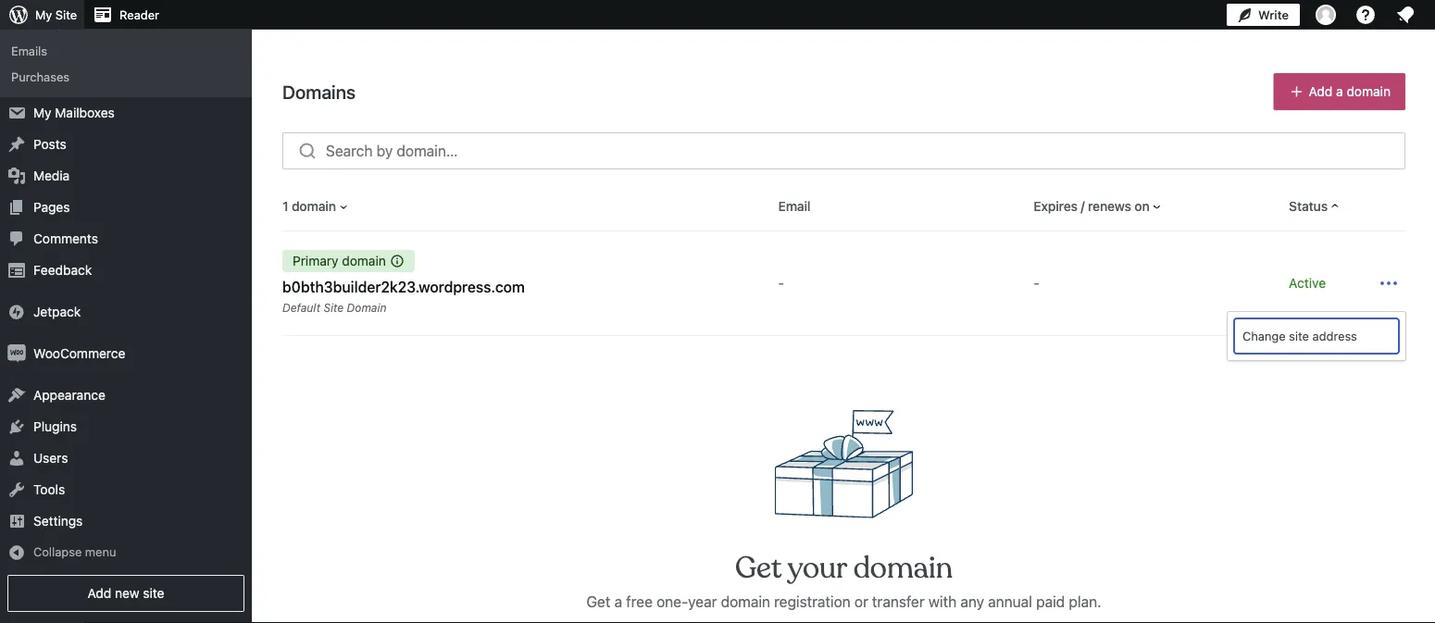 Task type: locate. For each thing, give the bounding box(es) containing it.
domains inside get your domain main content
[[282, 81, 356, 102]]

reader link
[[84, 0, 167, 30]]

0 horizontal spatial site
[[55, 8, 77, 22]]

1 vertical spatial get
[[587, 593, 611, 611]]

pages link
[[0, 192, 252, 223]]

help image
[[1355, 4, 1377, 26]]

1 horizontal spatial domains
[[282, 81, 356, 102]]

domain right 1
[[292, 199, 336, 214]]

0 horizontal spatial a
[[614, 593, 622, 611]]

my inside 'link'
[[33, 105, 51, 120]]

img image left the woocommerce
[[7, 345, 26, 363]]

emails
[[11, 44, 47, 58]]

domain up transfer
[[854, 550, 953, 587]]

1 - from the left
[[778, 276, 784, 291]]

none search field inside get your domain main content
[[282, 132, 1406, 169]]

1 horizontal spatial a
[[1336, 84, 1343, 99]]

1 vertical spatial site
[[324, 301, 344, 314]]

0 horizontal spatial -
[[778, 276, 784, 291]]

0 vertical spatial img image
[[7, 303, 26, 321]]

img image
[[7, 303, 26, 321], [7, 345, 26, 363]]

my up emails
[[35, 8, 52, 22]]

add down my profile icon
[[1309, 84, 1333, 99]]

add
[[1309, 84, 1333, 99], [87, 586, 111, 601]]

expires
[[1034, 199, 1078, 214]]

1 vertical spatial add
[[87, 586, 111, 601]]

my profile image
[[1316, 5, 1336, 25]]

tools
[[33, 482, 65, 497]]

site inside change site address button
[[1289, 329, 1309, 343]]

1 img image from the top
[[7, 303, 26, 321]]

change
[[1243, 329, 1286, 343]]

-
[[778, 276, 784, 291], [1034, 276, 1040, 291]]

add new site
[[87, 586, 164, 601]]

add inside 'button'
[[1309, 84, 1333, 99]]

appearance
[[33, 388, 105, 403]]

1 horizontal spatial site
[[1289, 329, 1309, 343]]

my for my mailboxes
[[33, 105, 51, 120]]

1 vertical spatial site
[[143, 586, 164, 601]]

appearance link
[[0, 380, 252, 411]]

posts link
[[0, 129, 252, 160]]

None search field
[[282, 132, 1406, 169]]

img image inside jetpack link
[[7, 303, 26, 321]]

change site address button
[[1235, 319, 1398, 353]]

domain actions image
[[1378, 272, 1400, 294]]

domain
[[1347, 84, 1391, 99], [292, 199, 336, 214], [342, 253, 386, 269], [854, 550, 953, 587], [721, 593, 770, 611]]

1 vertical spatial a
[[614, 593, 622, 611]]

0 vertical spatial my
[[35, 8, 52, 22]]

domain inside 'button'
[[1347, 84, 1391, 99]]

- down email button
[[778, 276, 784, 291]]

1 horizontal spatial -
[[1034, 276, 1040, 291]]

email
[[778, 199, 811, 214]]

settings
[[33, 514, 83, 529]]

my
[[35, 8, 52, 22], [33, 105, 51, 120]]

1 vertical spatial img image
[[7, 345, 26, 363]]

0 vertical spatial add
[[1309, 84, 1333, 99]]

renews
[[1088, 199, 1132, 214]]

domain right year
[[721, 593, 770, 611]]

img image inside woocommerce link
[[7, 345, 26, 363]]

my site
[[35, 8, 77, 22]]

free
[[626, 593, 653, 611]]

jetpack link
[[0, 296, 252, 328]]

0 vertical spatial get
[[735, 550, 782, 587]]

Search search field
[[326, 133, 1405, 169]]

manage your notifications image
[[1395, 4, 1417, 26]]

plugins link
[[0, 411, 252, 443]]

site
[[1289, 329, 1309, 343], [143, 586, 164, 601]]

1 vertical spatial domains
[[282, 81, 356, 102]]

img image left jetpack
[[7, 303, 26, 321]]

a
[[1336, 84, 1343, 99], [614, 593, 622, 611]]

a inside get your domain get a free one-year domain registration or transfer with any annual paid plan.
[[614, 593, 622, 611]]

expires / renews on
[[1034, 199, 1150, 214]]

comments link
[[0, 223, 252, 255]]

1 horizontal spatial site
[[324, 301, 344, 314]]

feedback link
[[0, 255, 252, 286]]

0 horizontal spatial add
[[87, 586, 111, 601]]

site
[[55, 8, 77, 22], [324, 301, 344, 314]]

write
[[1258, 8, 1289, 22]]

0 vertical spatial a
[[1336, 84, 1343, 99]]

any
[[961, 593, 984, 611]]

site right change
[[1289, 329, 1309, 343]]

site left reader 'link' at top
[[55, 8, 77, 22]]

get your domain get a free one-year domain registration or transfer with any annual paid plan.
[[587, 550, 1102, 611]]

comments
[[33, 231, 98, 246]]

get left the your
[[735, 550, 782, 587]]

write link
[[1227, 0, 1300, 30]]

2 img image from the top
[[7, 345, 26, 363]]

my up the posts
[[33, 105, 51, 120]]

year
[[688, 593, 717, 611]]

collapse menu link
[[0, 537, 252, 568]]

my site link
[[0, 0, 84, 30]]

- down expires
[[1034, 276, 1040, 291]]

add left new
[[87, 586, 111, 601]]

transfer
[[872, 593, 925, 611]]

status
[[1289, 199, 1328, 214]]

add a domain button
[[1274, 73, 1406, 110]]

site right new
[[143, 586, 164, 601]]

domain down the help image
[[1347, 84, 1391, 99]]

0 vertical spatial domains
[[11, 18, 62, 32]]

0 horizontal spatial domains
[[11, 18, 62, 32]]

paid
[[1036, 593, 1065, 611]]

domains
[[11, 18, 62, 32], [282, 81, 356, 102]]

add new site link
[[7, 575, 244, 612]]

primary
[[293, 253, 339, 269]]

get left free
[[587, 593, 611, 611]]

1 horizontal spatial add
[[1309, 84, 1333, 99]]

media
[[33, 168, 70, 183]]

my for my site
[[35, 8, 52, 22]]

my mailboxes link
[[0, 97, 252, 129]]

1 vertical spatial my
[[33, 105, 51, 120]]

0 horizontal spatial site
[[143, 586, 164, 601]]

0 vertical spatial site
[[1289, 329, 1309, 343]]

get
[[735, 550, 782, 587], [587, 593, 611, 611]]

primary domain
[[293, 253, 386, 269]]

site right default at left
[[324, 301, 344, 314]]

0 vertical spatial site
[[55, 8, 77, 22]]

b0bth3builder2k23.wordpress.com default site domain
[[282, 278, 525, 314]]



Task type: vqa. For each thing, say whether or not it's contained in the screenshot.
Highest Hourly Views 0 image
no



Task type: describe. For each thing, give the bounding box(es) containing it.
add a domain
[[1309, 84, 1391, 99]]

annual
[[988, 593, 1033, 611]]

add for add new site
[[87, 586, 111, 601]]

a inside 'button'
[[1336, 84, 1343, 99]]

domain inside button
[[292, 199, 336, 214]]

emails link
[[0, 38, 252, 64]]

1
[[282, 199, 288, 214]]

feedback
[[33, 263, 92, 278]]

domain up domain
[[342, 253, 386, 269]]

active
[[1289, 276, 1326, 291]]

collapse menu
[[33, 545, 116, 559]]

b0bth3builder2k23.wordpress.com
[[282, 278, 525, 296]]

mailboxes
[[55, 105, 115, 120]]

jetpack
[[33, 304, 81, 320]]

get your domain main content
[[0, 0, 1406, 623]]

my mailboxes
[[33, 105, 115, 120]]

expires / renews on button
[[1034, 197, 1165, 216]]

reader
[[120, 8, 159, 22]]

plan.
[[1069, 593, 1102, 611]]

posts
[[33, 137, 66, 152]]

0 horizontal spatial get
[[587, 593, 611, 611]]

1 domain
[[282, 199, 336, 214]]

status button
[[1289, 197, 1343, 216]]

or
[[855, 593, 869, 611]]

address
[[1313, 329, 1357, 343]]

/
[[1081, 199, 1085, 214]]

new
[[115, 586, 139, 601]]

1 domain button
[[282, 197, 351, 216]]

woocommerce link
[[0, 338, 252, 370]]

add for add a domain
[[1309, 84, 1333, 99]]

pages
[[33, 200, 70, 215]]

your
[[788, 550, 847, 587]]

tools link
[[0, 474, 252, 506]]

img image for woocommerce
[[7, 345, 26, 363]]

purchases link
[[0, 64, 252, 90]]

domains link
[[0, 12, 252, 38]]

menu
[[85, 545, 116, 559]]

purchases
[[11, 70, 70, 84]]

plugins
[[33, 419, 77, 434]]

users
[[33, 451, 68, 466]]

2 - from the left
[[1034, 276, 1040, 291]]

on
[[1135, 199, 1150, 214]]

settings link
[[0, 506, 252, 537]]

change site address
[[1243, 329, 1357, 343]]

media link
[[0, 160, 252, 192]]

domains inside domains link
[[11, 18, 62, 32]]

domain
[[347, 301, 387, 314]]

woocommerce
[[33, 346, 125, 361]]

one-
[[657, 593, 688, 611]]

email button
[[778, 197, 811, 216]]

img image for jetpack
[[7, 303, 26, 321]]

with
[[929, 593, 957, 611]]

site inside add new site link
[[143, 586, 164, 601]]

collapse
[[33, 545, 82, 559]]

site inside b0bth3builder2k23.wordpress.com default site domain
[[324, 301, 344, 314]]

users link
[[0, 443, 252, 474]]

1 horizontal spatial get
[[735, 550, 782, 587]]

registration
[[774, 593, 851, 611]]

default
[[282, 301, 321, 314]]



